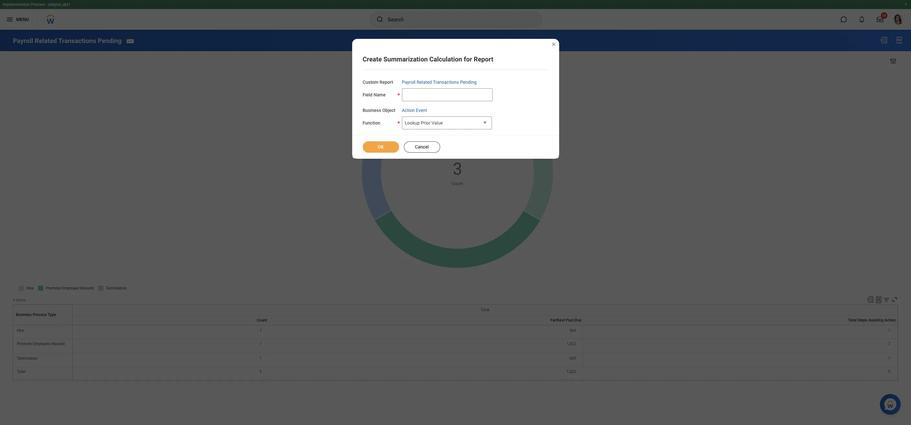 Task type: vqa. For each thing, say whether or not it's contained in the screenshot.


Task type: describe. For each thing, give the bounding box(es) containing it.
total for total element
[[17, 370, 26, 374]]

promote employee inbound
[[17, 342, 65, 346]]

business process type
[[16, 313, 56, 317]]

9
[[888, 370, 891, 374]]

payroll related transactions pending inside 3 main content
[[13, 37, 122, 45]]

7 button
[[888, 342, 892, 347]]

field
[[363, 92, 373, 97]]

profile logan mcneil element
[[889, 12, 907, 27]]

field name
[[363, 92, 386, 97]]

for
[[464, 55, 472, 63]]

1 button for 665
[[260, 356, 263, 361]]

ok
[[378, 144, 384, 149]]

termination
[[17, 357, 38, 361]]

promote employee inbound element
[[17, 341, 65, 346]]

pending inside 3 main content
[[98, 37, 122, 45]]

1 vertical spatial report
[[380, 80, 393, 85]]

preview
[[31, 2, 45, 7]]

view printable version (pdf) image
[[896, 36, 904, 44]]

row element containing count
[[73, 316, 898, 325]]

1 for 665
[[260, 357, 262, 361]]

action inside create summarization calculation for report dialog
[[402, 108, 415, 113]]

related for right payroll related transactions pending link
[[417, 80, 432, 85]]

1 button for 964
[[260, 328, 263, 333]]

farthest
[[551, 318, 565, 323]]

summarization
[[384, 55, 428, 63]]

hire
[[17, 329, 24, 333]]

object
[[382, 108, 395, 113]]

steps
[[858, 318, 868, 323]]

payroll for payroll related transactions pending link inside the 3 main content
[[13, 37, 33, 45]]

type
[[48, 313, 56, 317]]

implementation
[[3, 2, 30, 7]]

transactions inside create summarization calculation for report dialog
[[433, 80, 459, 85]]

0 horizontal spatial 3 button
[[260, 369, 263, 375]]

total steps awaiting action
[[848, 318, 896, 323]]

cancel button
[[404, 141, 440, 153]]

adeptai_dpt1
[[48, 2, 71, 7]]

payroll related transactions pending link inside 3 main content
[[13, 37, 122, 45]]

3 for 3 count
[[453, 159, 462, 179]]

custom report
[[363, 80, 393, 85]]

create summarization calculation for report dialog
[[352, 39, 559, 159]]

implementation preview -   adeptai_dpt1
[[3, 2, 71, 7]]

notifications large image
[[859, 16, 865, 23]]

implementation preview -   adeptai_dpt1 banner
[[0, 0, 911, 30]]

lookup prior value
[[405, 120, 443, 125]]

0 vertical spatial count
[[452, 181, 463, 186]]

inbound
[[50, 342, 65, 346]]

close environment banner image
[[904, 2, 908, 6]]

process
[[33, 313, 47, 317]]

1,022 for 1
[[567, 342, 576, 346]]

cancel
[[415, 144, 429, 149]]

row element containing business process type
[[14, 305, 74, 325]]

value
[[432, 120, 443, 125]]

farthest past due
[[551, 318, 582, 323]]

ok button
[[363, 141, 399, 153]]

3 main content
[[0, 30, 911, 387]]

665 button
[[570, 356, 577, 361]]

function
[[363, 120, 380, 125]]

related for payroll related transactions pending link inside the 3 main content
[[35, 37, 57, 45]]

Field Name text field
[[402, 88, 493, 101]]



Task type: locate. For each thing, give the bounding box(es) containing it.
1,022 button down 964
[[567, 342, 577, 347]]

1 horizontal spatial 3
[[453, 159, 462, 179]]

3 count
[[452, 159, 463, 186]]

1 for 964
[[260, 329, 262, 333]]

business up function
[[363, 108, 381, 113]]

action up the lookup
[[402, 108, 415, 113]]

0 horizontal spatial total
[[17, 370, 26, 374]]

total element
[[17, 368, 26, 374]]

hire element
[[17, 327, 24, 333]]

0 horizontal spatial action
[[402, 108, 415, 113]]

9 button
[[888, 369, 892, 375]]

business object
[[363, 108, 395, 113]]

0 vertical spatial 3 button
[[453, 158, 463, 181]]

pending inside create summarization calculation for report dialog
[[460, 80, 477, 85]]

payroll related transactions pending
[[13, 37, 122, 45], [402, 80, 477, 85]]

action inside 3 main content
[[885, 318, 896, 323]]

3
[[453, 159, 462, 179], [260, 370, 262, 374]]

1 horizontal spatial related
[[417, 80, 432, 85]]

business down 'items'
[[16, 313, 32, 317]]

4
[[13, 298, 15, 303]]

1 horizontal spatial business
[[363, 108, 381, 113]]

964
[[570, 329, 576, 333]]

event
[[416, 108, 427, 113]]

count
[[452, 181, 463, 186], [257, 318, 267, 323]]

3 inside 3 button
[[260, 370, 262, 374]]

0 horizontal spatial payroll
[[13, 37, 33, 45]]

lookup prior value button
[[402, 116, 492, 130]]

1 horizontal spatial 3 button
[[453, 158, 463, 181]]

transactions inside 3 main content
[[58, 37, 96, 45]]

name
[[374, 92, 386, 97]]

lookup
[[405, 120, 420, 125]]

1 vertical spatial 3
[[260, 370, 262, 374]]

1 horizontal spatial payroll
[[402, 80, 416, 85]]

1 button for 1,022
[[260, 342, 263, 347]]

inbox large image
[[877, 16, 883, 23]]

0 horizontal spatial payroll related transactions pending
[[13, 37, 122, 45]]

calculation
[[429, 55, 462, 63]]

business inside 3 main content
[[16, 313, 32, 317]]

past
[[566, 318, 574, 323]]

2 vertical spatial total
[[17, 370, 26, 374]]

1 vertical spatial 3 button
[[260, 369, 263, 375]]

report
[[474, 55, 493, 63], [380, 80, 393, 85]]

action right awaiting
[[885, 318, 896, 323]]

business
[[363, 108, 381, 113], [16, 313, 32, 317]]

payroll for right payroll related transactions pending link
[[402, 80, 416, 85]]

0 vertical spatial payroll related transactions pending link
[[13, 37, 122, 45]]

1 vertical spatial 1,022
[[567, 370, 576, 374]]

3 inside 3 count
[[453, 159, 462, 179]]

0 horizontal spatial business
[[16, 313, 32, 317]]

1 1,022 button from the top
[[567, 342, 577, 347]]

2 horizontal spatial total
[[848, 318, 857, 323]]

pending
[[98, 37, 122, 45], [460, 80, 477, 85]]

export to excel image
[[880, 36, 888, 44]]

1 horizontal spatial payroll related transactions pending
[[402, 80, 477, 85]]

1 vertical spatial 1,022 button
[[567, 369, 577, 375]]

-
[[46, 2, 47, 7]]

0 vertical spatial transactions
[[58, 37, 96, 45]]

1 horizontal spatial report
[[474, 55, 493, 63]]

0 vertical spatial 3
[[453, 159, 462, 179]]

report up name
[[380, 80, 393, 85]]

0 vertical spatial 1,022 button
[[567, 342, 577, 347]]

0 horizontal spatial 3
[[260, 370, 262, 374]]

business inside create summarization calculation for report dialog
[[363, 108, 381, 113]]

due
[[575, 318, 582, 323]]

toolbar inside 3 main content
[[864, 296, 898, 305]]

payroll
[[13, 37, 33, 45], [402, 80, 416, 85]]

4 items
[[13, 298, 26, 303]]

665
[[570, 357, 576, 361]]

0 horizontal spatial related
[[35, 37, 57, 45]]

0 horizontal spatial count
[[257, 318, 267, 323]]

custom
[[363, 80, 379, 85]]

select to filter grid data image
[[883, 296, 890, 303]]

1
[[260, 329, 262, 333], [888, 329, 891, 333], [260, 342, 262, 346], [260, 357, 262, 361], [888, 357, 891, 361]]

1 vertical spatial business
[[16, 313, 32, 317]]

create summarization calculation for report
[[363, 55, 493, 63]]

7
[[888, 342, 891, 346]]

1 vertical spatial payroll
[[402, 80, 416, 85]]

0 vertical spatial total
[[481, 308, 489, 312]]

total for total steps awaiting action
[[848, 318, 857, 323]]

1 horizontal spatial payroll related transactions pending link
[[402, 78, 477, 85]]

1 vertical spatial related
[[417, 80, 432, 85]]

promote
[[17, 342, 32, 346]]

business for business object
[[363, 108, 381, 113]]

3 for 3
[[260, 370, 262, 374]]

0 vertical spatial pending
[[98, 37, 122, 45]]

1 for 1,022
[[260, 342, 262, 346]]

1 horizontal spatial pending
[[460, 80, 477, 85]]

1,022 button
[[567, 342, 577, 347], [567, 369, 577, 375]]

items
[[16, 298, 26, 303]]

count inside row element
[[257, 318, 267, 323]]

1,022
[[567, 342, 576, 346], [567, 370, 576, 374]]

0 vertical spatial payroll
[[13, 37, 33, 45]]

toolbar
[[864, 296, 898, 305]]

0 horizontal spatial transactions
[[58, 37, 96, 45]]

payroll inside create summarization calculation for report dialog
[[402, 80, 416, 85]]

1 horizontal spatial transactions
[[433, 80, 459, 85]]

related inside 3 main content
[[35, 37, 57, 45]]

1 vertical spatial action
[[885, 318, 896, 323]]

0 horizontal spatial report
[[380, 80, 393, 85]]

payroll related transactions pending link
[[13, 37, 122, 45], [402, 78, 477, 85]]

1,022 button for 3
[[567, 369, 577, 375]]

prior
[[421, 120, 431, 125]]

search image
[[376, 16, 384, 23]]

1 1,022 from the top
[[567, 342, 576, 346]]

1,022 down the 665
[[567, 370, 576, 374]]

1 horizontal spatial count
[[452, 181, 463, 186]]

1 button
[[260, 328, 263, 333], [888, 328, 892, 333], [260, 342, 263, 347], [260, 356, 263, 361], [888, 356, 892, 361]]

1,022 down 964
[[567, 342, 576, 346]]

0 vertical spatial 1,022
[[567, 342, 576, 346]]

total inside row element
[[848, 318, 857, 323]]

1,022 for 3
[[567, 370, 576, 374]]

close view audit trail image
[[551, 42, 556, 47]]

create
[[363, 55, 382, 63]]

awaiting
[[869, 318, 884, 323]]

export to excel image
[[867, 296, 874, 303]]

1 vertical spatial payroll related transactions pending link
[[402, 78, 477, 85]]

action event link
[[402, 106, 427, 113]]

0 vertical spatial report
[[474, 55, 493, 63]]

1 vertical spatial count
[[257, 318, 267, 323]]

employee
[[33, 342, 50, 346]]

0 vertical spatial action
[[402, 108, 415, 113]]

2 1,022 from the top
[[567, 370, 576, 374]]

transactions
[[58, 37, 96, 45], [433, 80, 459, 85]]

1,022 button for 1
[[567, 342, 577, 347]]

payroll related transactions pending inside create summarization calculation for report dialog
[[402, 80, 477, 85]]

1 vertical spatial transactions
[[433, 80, 459, 85]]

964 button
[[570, 328, 577, 333]]

related
[[35, 37, 57, 45], [417, 80, 432, 85]]

termination element
[[17, 355, 38, 361]]

1 horizontal spatial total
[[481, 308, 489, 312]]

business for business process type
[[16, 313, 32, 317]]

action event
[[402, 108, 427, 113]]

3 button
[[453, 158, 463, 181], [260, 369, 263, 375]]

payroll inside 3 main content
[[13, 37, 33, 45]]

0 horizontal spatial pending
[[98, 37, 122, 45]]

total
[[481, 308, 489, 312], [848, 318, 857, 323], [17, 370, 26, 374]]

1 horizontal spatial action
[[885, 318, 896, 323]]

fullscreen image
[[891, 296, 898, 303]]

action
[[402, 108, 415, 113], [885, 318, 896, 323]]

related inside create summarization calculation for report dialog
[[417, 80, 432, 85]]

export to worksheets image
[[875, 296, 883, 304]]

row element
[[14, 305, 74, 325], [73, 316, 898, 325]]

0 vertical spatial payroll related transactions pending
[[13, 37, 122, 45]]

1 vertical spatial total
[[848, 318, 857, 323]]

0 vertical spatial business
[[363, 108, 381, 113]]

1 vertical spatial pending
[[460, 80, 477, 85]]

0 vertical spatial related
[[35, 37, 57, 45]]

1 vertical spatial payroll related transactions pending
[[402, 80, 477, 85]]

0 horizontal spatial payroll related transactions pending link
[[13, 37, 122, 45]]

2 1,022 button from the top
[[567, 369, 577, 375]]

1,022 button down the 665
[[567, 369, 577, 375]]

report right for
[[474, 55, 493, 63]]



